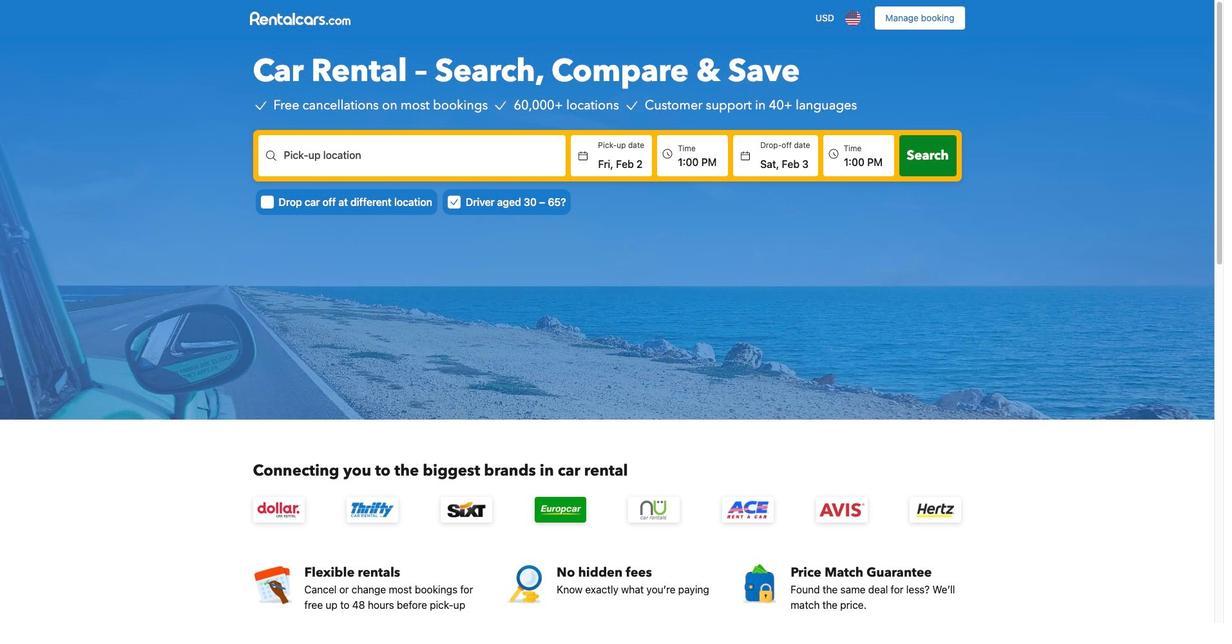 Task type: describe. For each thing, give the bounding box(es) containing it.
dollar image
[[253, 498, 305, 523]]

no hidden fees image
[[505, 565, 547, 606]]

avis image
[[817, 498, 868, 523]]

flexible rentals image
[[253, 565, 294, 606]]

ace rent a car image
[[723, 498, 774, 523]]

nu car rental image
[[629, 498, 680, 523]]

europcar image
[[535, 498, 586, 523]]

Pick-up location field
[[284, 156, 566, 171]]

us language icon image
[[846, 10, 861, 26]]



Task type: locate. For each thing, give the bounding box(es) containing it.
sixt image
[[441, 498, 492, 523]]

banner
[[0, 0, 1215, 36]]

price match guarantee image
[[739, 565, 781, 606]]

rentalcars.com brand logo image
[[250, 4, 350, 32]]

thrifty image
[[347, 498, 398, 523]]

hertz image
[[910, 498, 962, 523]]



